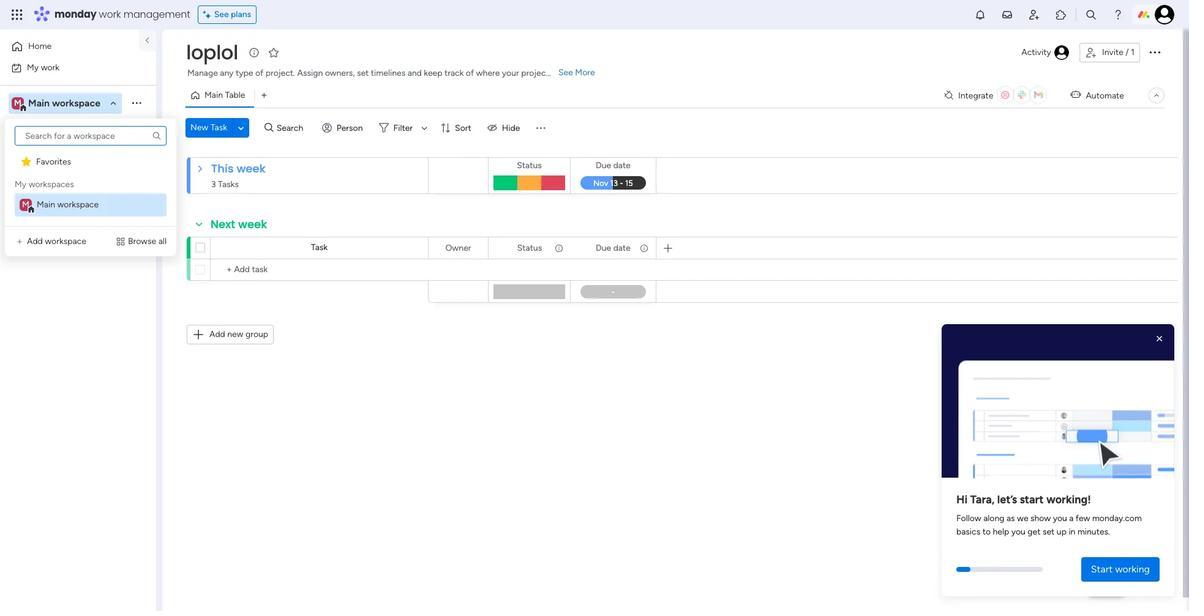 Task type: vqa. For each thing, say whether or not it's contained in the screenshot.
the @ at the right
no



Task type: describe. For each thing, give the bounding box(es) containing it.
0 horizontal spatial you
[[1011, 527, 1025, 538]]

add workspace
[[27, 236, 86, 247]]

column information image
[[639, 243, 649, 253]]

few
[[1076, 514, 1090, 524]]

show
[[1030, 514, 1051, 524]]

start
[[1020, 494, 1044, 507]]

manage
[[187, 68, 218, 78]]

monday work management
[[54, 7, 190, 21]]

Owner field
[[442, 242, 474, 255]]

v2 star 2 image
[[21, 156, 31, 167]]

add workspace button
[[10, 232, 91, 252]]

list box containing favorites
[[12, 126, 169, 217]]

1
[[1131, 47, 1135, 58]]

lottie animation image
[[942, 329, 1174, 483]]

Next week field
[[208, 217, 270, 233]]

follow
[[956, 514, 981, 524]]

table
[[225, 90, 245, 100]]

2 of from the left
[[466, 68, 474, 78]]

manage any type of project. assign owners, set timelines and keep track of where your project stands.
[[187, 68, 578, 78]]

0 vertical spatial set
[[357, 68, 369, 78]]

arrow down image
[[417, 121, 432, 135]]

this
[[211, 161, 234, 176]]

+ Add task text field
[[217, 263, 422, 277]]

start
[[1091, 564, 1113, 576]]

automate
[[1086, 90, 1124, 101]]

where
[[476, 68, 500, 78]]

project
[[521, 68, 549, 78]]

main for main table 'button'
[[204, 90, 223, 100]]

new task button
[[186, 118, 232, 138]]

integrate
[[958, 90, 993, 101]]

in
[[1069, 527, 1075, 538]]

timelines
[[371, 68, 405, 78]]

workspace inside button
[[45, 236, 86, 247]]

invite / 1
[[1102, 47, 1135, 58]]

hide
[[502, 123, 520, 133]]

add new group
[[209, 329, 268, 340]]

owners,
[[325, 68, 355, 78]]

main for workspace selection element
[[28, 97, 50, 109]]

lottie animation element
[[942, 325, 1174, 483]]

favorites
[[36, 157, 71, 167]]

plans
[[231, 9, 251, 20]]

assign
[[297, 68, 323, 78]]

main workspace element
[[15, 193, 167, 217]]

v2 search image
[[265, 121, 274, 135]]

2 status field from the top
[[514, 242, 545, 255]]

owner
[[445, 243, 471, 253]]

tara,
[[970, 494, 995, 507]]

new task
[[190, 122, 227, 133]]

1 status field from the top
[[514, 159, 545, 173]]

workspace for workspace selection element
[[52, 97, 100, 109]]

home button
[[7, 37, 132, 56]]

up
[[1057, 527, 1067, 538]]

add for add new group
[[209, 329, 225, 340]]

and
[[408, 68, 422, 78]]

inbox image
[[1001, 9, 1013, 21]]

menu image
[[535, 122, 547, 134]]

autopilot image
[[1070, 87, 1081, 103]]

workspace image for workspace selection element
[[12, 96, 24, 110]]

main table button
[[186, 86, 254, 105]]

person
[[337, 123, 363, 133]]

filter
[[393, 123, 413, 133]]

options image
[[1147, 45, 1162, 59]]

let's
[[997, 494, 1017, 507]]

more
[[575, 67, 595, 78]]

monday.com
[[1092, 514, 1142, 524]]

add new group button
[[187, 325, 274, 345]]

workspaces
[[29, 179, 74, 190]]

invite
[[1102, 47, 1123, 58]]

This week field
[[208, 161, 269, 177]]

track
[[444, 68, 464, 78]]

angle down image
[[238, 123, 244, 133]]

home
[[28, 41, 52, 51]]

a
[[1069, 514, 1074, 524]]

2 status from the top
[[517, 243, 542, 253]]

start working button
[[1081, 558, 1160, 582]]

invite / 1 button
[[1079, 43, 1140, 62]]

keep
[[424, 68, 442, 78]]

help
[[993, 527, 1009, 538]]

Search for content search field
[[15, 126, 167, 146]]

management
[[124, 7, 190, 21]]

next
[[211, 217, 235, 232]]

sort
[[455, 123, 471, 133]]

type
[[236, 68, 253, 78]]

basics
[[956, 527, 980, 538]]

person button
[[317, 118, 370, 138]]

m for workspace "icon" corresponding to workspace selection element
[[14, 98, 21, 108]]



Task type: locate. For each thing, give the bounding box(es) containing it.
0 vertical spatial workspace image
[[12, 96, 24, 110]]

work right monday at the top left
[[99, 7, 121, 21]]

new
[[227, 329, 243, 340]]

0 vertical spatial main workspace
[[28, 97, 100, 109]]

1 date from the top
[[613, 160, 631, 171]]

1 due from the top
[[596, 160, 611, 171]]

help image
[[1112, 9, 1124, 21]]

my workspaces row
[[15, 174, 74, 191]]

Due date field
[[593, 159, 634, 173], [593, 242, 634, 255]]

Search field
[[274, 119, 310, 137]]

workspace down workspaces
[[57, 200, 99, 210]]

task inside the new task button
[[210, 122, 227, 133]]

activity
[[1021, 47, 1051, 58]]

workspace image for main workspace element
[[20, 199, 32, 211]]

see left more
[[558, 67, 573, 78]]

stands.
[[551, 68, 578, 78]]

main
[[204, 90, 223, 100], [28, 97, 50, 109], [37, 200, 55, 210]]

1 status from the top
[[517, 160, 542, 171]]

work down home
[[41, 62, 59, 73]]

show board description image
[[247, 47, 261, 59]]

0 vertical spatial loplol
[[186, 39, 238, 66]]

my down v2 star 2 image
[[15, 179, 26, 190]]

activity button
[[1017, 43, 1074, 62]]

date
[[613, 160, 631, 171], [613, 243, 631, 253]]

work
[[99, 7, 121, 21], [41, 62, 59, 73]]

loplol list box
[[0, 144, 156, 333]]

work for my
[[41, 62, 59, 73]]

due date for status
[[596, 160, 631, 171]]

start working
[[1091, 564, 1150, 576]]

follow along as we show you a few monday.com basics to help you get set up in minutes.
[[956, 514, 1142, 538]]

2 service icon image from the left
[[116, 237, 125, 247]]

add inside add workspace button
[[27, 236, 43, 247]]

service icon image for browse all
[[116, 237, 125, 247]]

tree grid containing favorites
[[15, 151, 167, 217]]

0 vertical spatial task
[[210, 122, 227, 133]]

week right next
[[238, 217, 267, 232]]

2 vertical spatial workspace
[[45, 236, 86, 247]]

due date field for owner
[[593, 242, 634, 255]]

loplol up my workspaces row
[[29, 152, 49, 163]]

1 vertical spatial workspace
[[57, 200, 99, 210]]

0 vertical spatial my
[[27, 62, 39, 73]]

add to favorites image
[[267, 46, 280, 58]]

browse all button
[[111, 232, 171, 252]]

main workspace inside workspace selection element
[[28, 97, 100, 109]]

select product image
[[11, 9, 23, 21]]

we
[[1017, 514, 1028, 524]]

my down home
[[27, 62, 39, 73]]

1 vertical spatial you
[[1011, 527, 1025, 538]]

main workspace inside 'tree grid'
[[37, 200, 99, 210]]

close image
[[1154, 333, 1166, 345]]

next week
[[211, 217, 267, 232]]

see plans button
[[198, 6, 257, 24]]

see inside "button"
[[214, 9, 229, 20]]

2 date from the top
[[613, 243, 631, 253]]

tree grid
[[15, 151, 167, 217]]

list box
[[12, 126, 169, 217]]

1 vertical spatial my
[[15, 179, 26, 190]]

week for next week
[[238, 217, 267, 232]]

any
[[220, 68, 234, 78]]

filter button
[[374, 118, 432, 138]]

help
[[1095, 581, 1117, 593]]

status down menu icon
[[517, 160, 542, 171]]

see
[[214, 9, 229, 20], [558, 67, 573, 78]]

1 vertical spatial workspace image
[[20, 199, 32, 211]]

browse
[[128, 236, 156, 247]]

0 horizontal spatial m
[[14, 98, 21, 108]]

see for see more
[[558, 67, 573, 78]]

status
[[517, 160, 542, 171], [517, 243, 542, 253]]

minutes.
[[1078, 527, 1110, 538]]

column information image
[[554, 243, 564, 253]]

1 due date field from the top
[[593, 159, 634, 173]]

0 vertical spatial due date field
[[593, 159, 634, 173]]

set inside follow along as we show you a few monday.com basics to help you get set up in minutes.
[[1043, 527, 1055, 538]]

loplol up manage
[[186, 39, 238, 66]]

1 horizontal spatial work
[[99, 7, 121, 21]]

work inside button
[[41, 62, 59, 73]]

service icon image left browse
[[116, 237, 125, 247]]

workspace image inside 'tree grid'
[[20, 199, 32, 211]]

0 vertical spatial date
[[613, 160, 631, 171]]

1 horizontal spatial service icon image
[[116, 237, 125, 247]]

sort button
[[435, 118, 479, 138]]

new
[[190, 122, 208, 133]]

1 vertical spatial week
[[238, 217, 267, 232]]

due for owner
[[596, 243, 611, 253]]

my work
[[27, 62, 59, 73]]

loplol field
[[183, 39, 241, 66]]

to
[[982, 527, 991, 538]]

workspace options image
[[130, 97, 143, 109]]

1 vertical spatial loplol
[[29, 152, 49, 163]]

0 horizontal spatial of
[[255, 68, 263, 78]]

main inside 'button'
[[204, 90, 223, 100]]

hi tara, let's start working!
[[956, 494, 1091, 507]]

service icon image
[[15, 237, 24, 247], [116, 237, 125, 247]]

option
[[0, 146, 156, 149]]

workspace up search in workspace field in the top left of the page
[[52, 97, 100, 109]]

add left new
[[209, 329, 225, 340]]

Status field
[[514, 159, 545, 173], [514, 242, 545, 255]]

collapse board header image
[[1152, 91, 1161, 100]]

None search field
[[15, 126, 167, 146]]

service icon image inside browse all button
[[116, 237, 125, 247]]

main workspace for main workspace element
[[37, 200, 99, 210]]

1 horizontal spatial task
[[311, 242, 328, 253]]

0 vertical spatial due
[[596, 160, 611, 171]]

browse all
[[128, 236, 167, 247]]

hi
[[956, 494, 968, 507]]

week
[[237, 161, 266, 176], [238, 217, 267, 232]]

1 horizontal spatial add
[[209, 329, 225, 340]]

0 horizontal spatial add
[[27, 236, 43, 247]]

all
[[158, 236, 167, 247]]

add for add workspace
[[27, 236, 43, 247]]

workspace image up v2 star 2 image
[[12, 96, 24, 110]]

1 vertical spatial due
[[596, 243, 611, 253]]

help button
[[1085, 577, 1128, 597]]

main table
[[204, 90, 245, 100]]

search everything image
[[1085, 9, 1097, 21]]

0 vertical spatial work
[[99, 7, 121, 21]]

none search field inside list box
[[15, 126, 167, 146]]

you
[[1053, 514, 1067, 524], [1011, 527, 1025, 538]]

main down my work at the left of page
[[28, 97, 50, 109]]

0 vertical spatial due date
[[596, 160, 631, 171]]

date for status
[[613, 160, 631, 171]]

this week
[[211, 161, 266, 176]]

1 vertical spatial work
[[41, 62, 59, 73]]

apps image
[[1055, 9, 1067, 21]]

of right type
[[255, 68, 263, 78]]

my inside button
[[27, 62, 39, 73]]

main workspace up search in workspace field in the top left of the page
[[28, 97, 100, 109]]

date for owner
[[613, 243, 631, 253]]

0 vertical spatial add
[[27, 236, 43, 247]]

Search in workspace field
[[26, 122, 102, 137]]

1 vertical spatial set
[[1043, 527, 1055, 538]]

due
[[596, 160, 611, 171], [596, 243, 611, 253]]

add down my workspaces
[[27, 236, 43, 247]]

service icon image for add workspace
[[15, 237, 24, 247]]

tara schultz image
[[1155, 5, 1174, 24]]

add view image
[[262, 91, 267, 100]]

project.
[[266, 68, 295, 78]]

workspace image
[[12, 96, 24, 110], [20, 199, 32, 211]]

1 vertical spatial status
[[517, 243, 542, 253]]

set right owners,
[[357, 68, 369, 78]]

see plans
[[214, 9, 251, 20]]

workspace down main workspace element
[[45, 236, 86, 247]]

invite members image
[[1028, 9, 1040, 21]]

workspace selection element
[[12, 96, 102, 112]]

set left up
[[1043, 527, 1055, 538]]

main workspace for workspace selection element
[[28, 97, 100, 109]]

0 horizontal spatial see
[[214, 9, 229, 20]]

status field left column information icon
[[514, 242, 545, 255]]

main for main workspace element
[[37, 200, 55, 210]]

task up + add task text box
[[311, 242, 328, 253]]

loplol inside list box
[[29, 152, 49, 163]]

of right track
[[466, 68, 474, 78]]

service icon image left add workspace
[[15, 237, 24, 247]]

see for see plans
[[214, 9, 229, 20]]

1 vertical spatial add
[[209, 329, 225, 340]]

my work button
[[7, 58, 132, 77]]

workspace image down my workspaces
[[20, 199, 32, 211]]

2 due date from the top
[[596, 243, 631, 253]]

main left table
[[204, 90, 223, 100]]

as
[[1007, 514, 1015, 524]]

0 horizontal spatial loplol
[[29, 152, 49, 163]]

m inside workspace selection element
[[14, 98, 21, 108]]

1 horizontal spatial loplol
[[186, 39, 238, 66]]

working
[[1115, 564, 1150, 576]]

m inside 'tree grid'
[[22, 200, 29, 210]]

m
[[14, 98, 21, 108], [22, 200, 29, 210]]

task right "new"
[[210, 122, 227, 133]]

hide button
[[482, 118, 527, 138]]

you down we
[[1011, 527, 1025, 538]]

monday
[[54, 7, 96, 21]]

0 horizontal spatial set
[[357, 68, 369, 78]]

m for workspace "icon" in the 'tree grid'
[[22, 200, 29, 210]]

loplol
[[186, 39, 238, 66], [29, 152, 49, 163]]

0 vertical spatial you
[[1053, 514, 1067, 524]]

2 due date field from the top
[[593, 242, 634, 255]]

0 horizontal spatial work
[[41, 62, 59, 73]]

your
[[502, 68, 519, 78]]

1 horizontal spatial m
[[22, 200, 29, 210]]

1 vertical spatial due date
[[596, 243, 631, 253]]

favorites element
[[15, 151, 167, 174]]

see left plans at the top
[[214, 9, 229, 20]]

progress bar
[[956, 568, 971, 572]]

week for this week
[[237, 161, 266, 176]]

1 vertical spatial main workspace
[[37, 200, 99, 210]]

0 horizontal spatial service icon image
[[15, 237, 24, 247]]

0 horizontal spatial task
[[210, 122, 227, 133]]

my for my work
[[27, 62, 39, 73]]

due date field for status
[[593, 159, 634, 173]]

my workspaces
[[15, 179, 74, 190]]

get
[[1028, 527, 1041, 538]]

along
[[983, 514, 1004, 524]]

workspace for main workspace element
[[57, 200, 99, 210]]

1 horizontal spatial of
[[466, 68, 474, 78]]

1 service icon image from the left
[[15, 237, 24, 247]]

you left a
[[1053, 514, 1067, 524]]

due date for owner
[[596, 243, 631, 253]]

main down my workspaces
[[37, 200, 55, 210]]

work for monday
[[99, 7, 121, 21]]

notifications image
[[974, 9, 986, 21]]

workspace inside 'tree grid'
[[57, 200, 99, 210]]

main workspace down workspaces
[[37, 200, 99, 210]]

main inside workspace selection element
[[28, 97, 50, 109]]

of
[[255, 68, 263, 78], [466, 68, 474, 78]]

0 vertical spatial workspace
[[52, 97, 100, 109]]

2 due from the top
[[596, 243, 611, 253]]

group
[[245, 329, 268, 340]]

1 horizontal spatial you
[[1053, 514, 1067, 524]]

my for my workspaces
[[15, 179, 26, 190]]

my
[[27, 62, 39, 73], [15, 179, 26, 190]]

main workspace
[[28, 97, 100, 109], [37, 200, 99, 210]]

1 vertical spatial task
[[311, 242, 328, 253]]

main inside 'tree grid'
[[37, 200, 55, 210]]

status field down menu icon
[[514, 159, 545, 173]]

0 vertical spatial m
[[14, 98, 21, 108]]

set
[[357, 68, 369, 78], [1043, 527, 1055, 538]]

0 vertical spatial see
[[214, 9, 229, 20]]

0 vertical spatial week
[[237, 161, 266, 176]]

1 due date from the top
[[596, 160, 631, 171]]

0 vertical spatial status field
[[514, 159, 545, 173]]

1 vertical spatial m
[[22, 200, 29, 210]]

see more
[[558, 67, 595, 78]]

due date
[[596, 160, 631, 171], [596, 243, 631, 253]]

1 horizontal spatial see
[[558, 67, 573, 78]]

due for status
[[596, 160, 611, 171]]

1 vertical spatial see
[[558, 67, 573, 78]]

0 vertical spatial status
[[517, 160, 542, 171]]

/
[[1126, 47, 1129, 58]]

dapulse integrations image
[[944, 91, 953, 100]]

1 horizontal spatial set
[[1043, 527, 1055, 538]]

search image
[[152, 131, 162, 141]]

1 horizontal spatial my
[[27, 62, 39, 73]]

1 of from the left
[[255, 68, 263, 78]]

week right this
[[237, 161, 266, 176]]

see more link
[[557, 67, 596, 79]]

0 horizontal spatial my
[[15, 179, 26, 190]]

working!
[[1046, 494, 1091, 507]]

status left column information icon
[[517, 243, 542, 253]]

1 vertical spatial due date field
[[593, 242, 634, 255]]

add inside "add new group" button
[[209, 329, 225, 340]]

service icon image inside add workspace button
[[15, 237, 24, 247]]

my inside row
[[15, 179, 26, 190]]

1 vertical spatial date
[[613, 243, 631, 253]]

1 vertical spatial status field
[[514, 242, 545, 255]]



